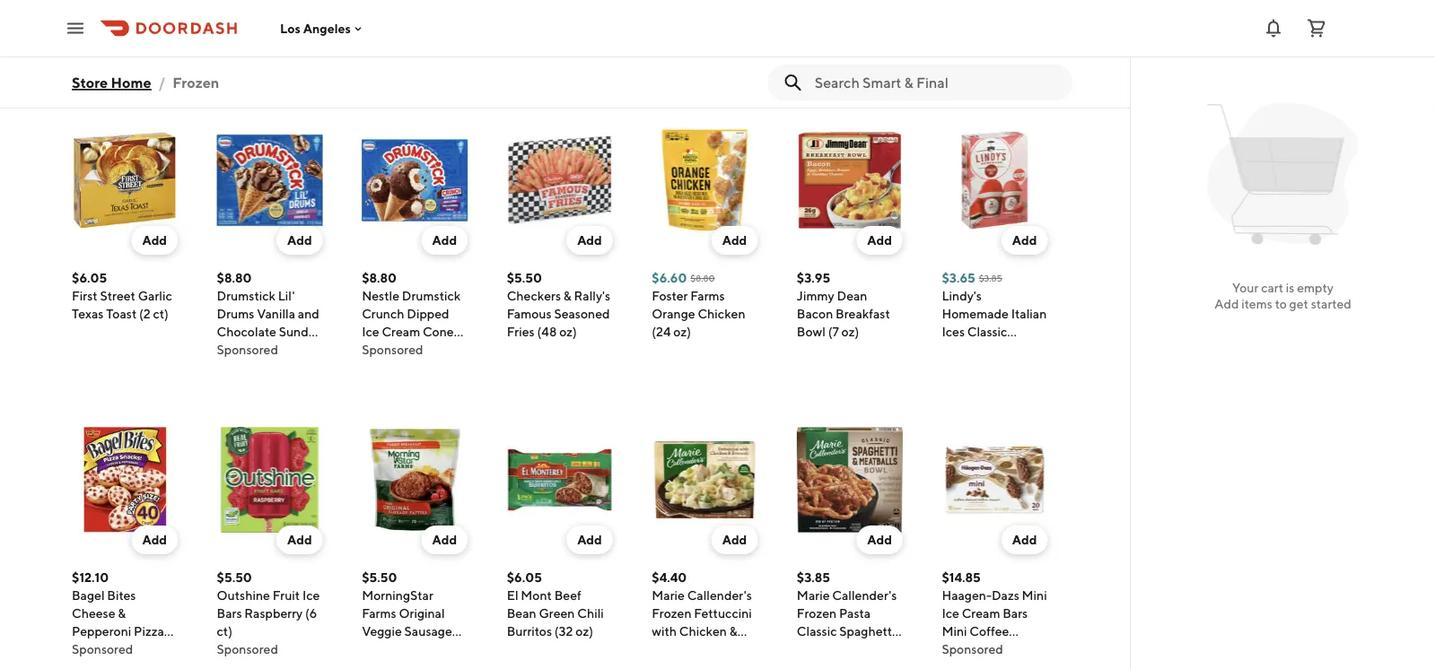 Task type: vqa. For each thing, say whether or not it's contained in the screenshot.
#2
no



Task type: describe. For each thing, give the bounding box(es) containing it.
to
[[1276, 297, 1288, 312]]

chocolate
[[217, 325, 276, 339]]

oz) inside $3.95 jimmy dean bacon breakfast bowl (7 oz)
[[842, 325, 860, 339]]

pasta
[[840, 607, 871, 621]]

los angeles button
[[280, 21, 365, 36]]

toast
[[106, 307, 137, 321]]

variety inside $8.80 drumstick lil' drums vanilla and chocolate sundae cones variety pack (12 ct)
[[256, 343, 297, 357]]

fruit
[[273, 589, 300, 603]]

$5.50 checkers & rally's famous seasoned fries (48 oz)
[[507, 271, 611, 339]]

classic inside $3.65 $3.85 lindy's homemade italian ices classic combo watermelon strawberry (6 ct)
[[968, 325, 1008, 339]]

$8.80 nestle drumstick crunch dipped ice cream cones variety pack (8 ct)
[[362, 271, 466, 357]]

bagel
[[72, 589, 105, 603]]

callender's for fettuccini
[[688, 589, 752, 603]]

with inside $4.40 marie callender's frozen fettuccini with chicken & broccoli (13 oz)
[[652, 625, 677, 639]]

foster farms mini corn dogs (40 ct)
[[72, 0, 174, 22]]

add for nestle drumstick crunch dipped ice cream cones variety pack (8 ct)
[[432, 233, 457, 248]]

cookie
[[507, 7, 548, 22]]

ct) inside $8.80 nestle drumstick crunch dipped ice cream cones variety pack (8 ct)
[[450, 343, 466, 357]]

bowl inside $3.95 jimmy dean bacon breakfast bowl (7 oz)
[[797, 325, 826, 339]]

add inside your cart is empty add items to get started
[[1215, 297, 1240, 312]]

outshine
[[217, 589, 270, 603]]

items
[[1242, 297, 1273, 312]]

ices
[[942, 325, 965, 339]]

ct) inside $14.85 haagen-dazs mini ice cream bars mini coffee almond toffee crunch (20 ct)
[[1010, 660, 1026, 670]]

bowl inside $3.85 marie callender's frozen pasta classic spaghetti & meatball bowl (12.4 oz)
[[861, 643, 890, 657]]

ct) inside $8.80 drumstick lil' drums vanilla and chocolate sundae cones variety pack (12 ct)
[[266, 361, 282, 375]]

(2
[[139, 307, 151, 321]]

bean
[[507, 607, 537, 621]]

meatball
[[808, 643, 859, 657]]

el mont beef bean green chili burritos (32 oz) image
[[507, 427, 613, 533]]

$5.50 morningstar farms original veggie sausage patties (6 ct)
[[362, 571, 452, 657]]

cheese
[[72, 607, 115, 621]]

haagen-
[[942, 589, 992, 603]]

$8.80 inside $6.60 $8.80 foster farms orange chicken (24 oz)
[[691, 273, 715, 283]]

is
[[1287, 281, 1295, 295]]

mini inside foster farms mini corn dogs (40 ct)
[[147, 0, 173, 4]]

oz) inside stouffer's lasagna with meat sauce family size (38 oz)
[[305, 25, 322, 40]]

(32
[[555, 625, 573, 639]]

drumstick for drums
[[217, 289, 276, 304]]

dazs
[[992, 589, 1020, 603]]

& inside $4.40 marie callender's frozen fettuccini with chicken & broccoli (13 oz)
[[730, 625, 738, 639]]

crunch inside $14.85 haagen-dazs mini ice cream bars mini coffee almond toffee crunch (20 ct)
[[942, 660, 985, 670]]

/
[[159, 74, 166, 91]]

& inside $12.10 bagel bites cheese & pepperoni pizza snacks party size (40 ct)
[[118, 607, 126, 621]]

$6.05 for first
[[72, 271, 107, 286]]

combo
[[942, 343, 985, 357]]

meat
[[244, 7, 274, 22]]

open menu image
[[65, 18, 86, 39]]

bars inside $5.50 outshine fruit ice bars raspberry (6 ct) sponsored
[[217, 607, 242, 621]]

seasoned
[[554, 307, 610, 321]]

pizza
[[134, 625, 164, 639]]

add for checkers & rally's famous seasoned fries (48 oz)
[[578, 233, 602, 248]]

$4.40 marie callender's frozen fettuccini with chicken & broccoli (13 oz)
[[652, 571, 752, 657]]

(8 inside $8.80 nestle drumstick crunch dipped ice cream cones variety pack (8 ct)
[[436, 343, 448, 357]]

bagel bites cheese & pepperoni pizza snacks party size (40 ct) image
[[72, 427, 178, 533]]

ct) inside $12.10 bagel bites cheese & pepperoni pizza snacks party size (40 ct)
[[95, 660, 111, 670]]

oz) inside $4.40 marie callender's frozen fettuccini with chicken & broccoli (13 oz)
[[721, 643, 738, 657]]

$12.10 bagel bites cheese & pepperoni pizza snacks party size (40 ct)
[[72, 571, 171, 670]]

foster inside $6.60 $8.80 foster farms orange chicken (24 oz)
[[652, 289, 688, 304]]

add for drumstick lil' drums vanilla and chocolate sundae cones variety pack (12 ct)
[[287, 233, 312, 248]]

stouffer's
[[217, 0, 272, 4]]

dipped inside nestle drumstick cookie dipped ice cream cones variety pack (8 ct)
[[551, 7, 593, 22]]

ct) inside $3.65 $3.85 lindy's homemade italian ices classic combo watermelon strawberry (6 ct)
[[1022, 379, 1038, 393]]

add for jimmy dean bacon breakfast bowl (7 oz)
[[868, 233, 892, 248]]

(6 inside $3.65 $3.85 lindy's homemade italian ices classic combo watermelon strawberry (6 ct)
[[1008, 379, 1020, 393]]

dogs
[[103, 7, 133, 22]]

spaghetti
[[840, 625, 896, 639]]

(7
[[829, 325, 839, 339]]

& inside $3.85 marie callender's frozen pasta classic spaghetti & meatball bowl (12.4 oz)
[[797, 643, 805, 657]]

and
[[298, 307, 320, 321]]

veggie
[[362, 625, 402, 639]]

$3.95 jimmy dean bacon breakfast bowl (7 oz)
[[797, 271, 891, 339]]

stouffer's lasagna with meat sauce family size (38 oz)
[[217, 0, 322, 40]]

bites
[[107, 589, 136, 603]]

add for first street garlic texas toast (2 ct)
[[142, 233, 167, 248]]

green
[[539, 607, 575, 621]]

store home link
[[72, 65, 151, 101]]

$5.50 for $5.50 morningstar farms original veggie sausage patties (6 ct)
[[362, 571, 397, 585]]

los angeles
[[280, 21, 351, 36]]

morningstar farms original veggie sausage patties (6 ct) image
[[362, 427, 468, 533]]

oz) inside $3.85 marie callender's frozen pasta classic spaghetti & meatball bowl (12.4 oz)
[[827, 660, 844, 670]]

$6.60 $8.80 foster farms orange chicken (24 oz)
[[652, 271, 746, 339]]

add for marie callender's frozen fettuccini with chicken & broccoli (13 oz)
[[723, 533, 747, 548]]

$3.65 $3.85 lindy's homemade italian ices classic combo watermelon strawberry (6 ct)
[[942, 271, 1047, 393]]

homemade
[[942, 307, 1009, 321]]

$5.50 for $5.50 checkers & rally's famous seasoned fries (48 oz)
[[507, 271, 542, 286]]

chili
[[578, 607, 604, 621]]

ice inside $5.50 outshine fruit ice bars raspberry (6 ct) sponsored
[[303, 589, 320, 603]]

el
[[507, 589, 519, 603]]

nestle drumstick cookie dipped ice cream cones variety pack (8 ct)
[[507, 0, 611, 57]]

street
[[100, 289, 136, 304]]

watermelon
[[942, 361, 1014, 375]]

ice inside $14.85 haagen-dazs mini ice cream bars mini coffee almond toffee crunch (20 ct)
[[942, 607, 960, 621]]

snacks
[[72, 643, 112, 657]]

oz) inside $6.60 $8.80 foster farms orange chicken (24 oz)
[[674, 325, 691, 339]]

beef
[[555, 589, 582, 603]]

farms inside $6.60 $8.80 foster farms orange chicken (24 oz)
[[691, 289, 725, 304]]

(48
[[537, 325, 557, 339]]

checkers & rally's famous seasoned fries (48 oz) image
[[507, 128, 613, 233]]

& inside $5.50 checkers & rally's famous seasoned fries (48 oz)
[[564, 289, 572, 304]]

haagen-dazs mini ice cream bars mini coffee almond toffee crunch (20 ct) image
[[942, 427, 1048, 533]]

chicken inside $6.60 $8.80 foster farms orange chicken (24 oz)
[[698, 307, 746, 321]]

$3.95
[[797, 271, 831, 286]]

0 items, open order cart image
[[1307, 18, 1328, 39]]

jimmy
[[797, 289, 835, 304]]

broccoli
[[652, 643, 699, 657]]

(12
[[247, 361, 264, 375]]

cream for nestle
[[527, 25, 566, 40]]

$6.05 el mont beef bean green chili burritos (32 oz)
[[507, 571, 604, 639]]

foster inside foster farms mini corn dogs (40 ct)
[[72, 0, 108, 4]]

size inside $12.10 bagel bites cheese & pepperoni pizza snacks party size (40 ct)
[[147, 643, 171, 657]]

callender's for pasta
[[833, 589, 897, 603]]

$12.10
[[72, 571, 109, 585]]

(40 inside $12.10 bagel bites cheese & pepperoni pizza snacks party size (40 ct)
[[72, 660, 93, 670]]

cart
[[1262, 281, 1284, 295]]

$4.40
[[652, 571, 687, 585]]

ct) inside nestle drumstick cookie dipped ice cream cones variety pack (8 ct)
[[595, 43, 611, 57]]

drumstick lil' drums vanilla and chocolate sundae cones variety pack (12 ct) image
[[217, 128, 323, 233]]

your
[[1233, 281, 1259, 295]]

marie callender's frozen fettuccini with chicken & broccoli (13 oz) image
[[652, 427, 758, 533]]

with inside stouffer's lasagna with meat sauce family size (38 oz)
[[217, 7, 242, 22]]

foster farms orange chicken (24 oz) image
[[652, 128, 758, 233]]

dean
[[837, 289, 868, 304]]

$8.80 for $8.80 nestle drumstick crunch dipped ice cream cones variety pack (8 ct)
[[362, 271, 397, 286]]

$5.50 for $5.50 outshine fruit ice bars raspberry (6 ct) sponsored
[[217, 571, 252, 585]]

outshine fruit ice bars raspberry (6 ct) image
[[217, 427, 323, 533]]

mont
[[521, 589, 552, 603]]

frozen for store
[[173, 74, 219, 91]]

patties
[[362, 643, 402, 657]]

$3.85 inside $3.65 $3.85 lindy's homemade italian ices classic combo watermelon strawberry (6 ct)
[[979, 273, 1003, 283]]

coffee
[[970, 625, 1010, 639]]

cones inside nestle drumstick cookie dipped ice cream cones variety pack (8 ct)
[[568, 25, 605, 40]]

burritos
[[507, 625, 552, 639]]

variety inside nestle drumstick cookie dipped ice cream cones variety pack (8 ct)
[[507, 43, 548, 57]]

oz) inside $6.05 el mont beef bean green chili burritos (32 oz)
[[576, 625, 593, 639]]



Task type: locate. For each thing, give the bounding box(es) containing it.
2 callender's from the left
[[833, 589, 897, 603]]

drumstick inside $8.80 nestle drumstick crunch dipped ice cream cones variety pack (8 ct)
[[402, 289, 461, 304]]

0 vertical spatial bowl
[[797, 325, 826, 339]]

$14.85
[[942, 571, 981, 585]]

original
[[399, 607, 445, 621]]

0 vertical spatial cones
[[568, 25, 605, 40]]

started
[[1312, 297, 1352, 312]]

$6.05
[[72, 271, 107, 286], [507, 571, 542, 585]]

oz) down meatball
[[827, 660, 844, 670]]

2 vertical spatial farms
[[362, 607, 397, 621]]

1 horizontal spatial bars
[[1003, 607, 1028, 621]]

ice
[[507, 25, 525, 40], [362, 325, 379, 339], [303, 589, 320, 603], [942, 607, 960, 621]]

farms up "veggie"
[[362, 607, 397, 621]]

ice inside $8.80 nestle drumstick crunch dipped ice cream cones variety pack (8 ct)
[[362, 325, 379, 339]]

pack inside $8.80 nestle drumstick crunch dipped ice cream cones variety pack (8 ct)
[[405, 343, 433, 357]]

1 vertical spatial nestle
[[362, 289, 400, 304]]

0 horizontal spatial pack
[[217, 361, 245, 375]]

0 vertical spatial mini
[[147, 0, 173, 4]]

mini right dazs
[[1022, 589, 1048, 603]]

(40 down snacks
[[72, 660, 93, 670]]

pepperoni
[[72, 625, 131, 639]]

1 vertical spatial (6
[[305, 607, 317, 621]]

cones inside $8.80 nestle drumstick crunch dipped ice cream cones variety pack (8 ct)
[[423, 325, 460, 339]]

$5.50 inside $5.50 checkers & rally's famous seasoned fries (48 oz)
[[507, 271, 542, 286]]

with up family
[[217, 7, 242, 22]]

&
[[564, 289, 572, 304], [118, 607, 126, 621], [730, 625, 738, 639], [797, 643, 805, 657]]

1 marie from the left
[[652, 589, 685, 603]]

bars down dazs
[[1003, 607, 1028, 621]]

1 vertical spatial $3.85
[[797, 571, 831, 585]]

2 horizontal spatial cones
[[568, 25, 605, 40]]

frozen inside $4.40 marie callender's frozen fettuccini with chicken & broccoli (13 oz)
[[652, 607, 692, 621]]

ct)
[[158, 7, 174, 22], [595, 43, 611, 57], [153, 307, 169, 321], [450, 343, 466, 357], [266, 361, 282, 375], [1022, 379, 1038, 393], [217, 625, 233, 639], [419, 643, 435, 657], [95, 660, 111, 670], [1010, 660, 1026, 670]]

2 horizontal spatial $8.80
[[691, 273, 715, 283]]

add for haagen-dazs mini ice cream bars mini coffee almond toffee crunch (20 ct)
[[1013, 533, 1038, 548]]

size down pizza
[[147, 643, 171, 657]]

add for bagel bites cheese & pepperoni pizza snacks party size (40 ct)
[[142, 533, 167, 548]]

vanilla
[[257, 307, 296, 321]]

(12.4
[[797, 660, 824, 670]]

0 horizontal spatial bars
[[217, 607, 242, 621]]

0 horizontal spatial classic
[[797, 625, 837, 639]]

0 vertical spatial nestle
[[507, 0, 545, 4]]

add for foster farms orange chicken (24 oz)
[[723, 233, 747, 248]]

(38
[[283, 25, 302, 40]]

add up morningstar
[[432, 533, 457, 548]]

garlic
[[138, 289, 172, 304]]

1 horizontal spatial farms
[[362, 607, 397, 621]]

store home / frozen
[[72, 74, 219, 91]]

size inside stouffer's lasagna with meat sauce family size (38 oz)
[[257, 25, 281, 40]]

0 horizontal spatial bowl
[[797, 325, 826, 339]]

marie down $4.40
[[652, 589, 685, 603]]

2 horizontal spatial pack
[[550, 43, 578, 57]]

$8.80 inside $8.80 nestle drumstick crunch dipped ice cream cones variety pack (8 ct)
[[362, 271, 397, 286]]

2 horizontal spatial (6
[[1008, 379, 1020, 393]]

add up $6.60 $8.80 foster farms orange chicken (24 oz)
[[723, 233, 747, 248]]

fettuccini
[[694, 607, 752, 621]]

$5.50 up outshine on the bottom of page
[[217, 571, 252, 585]]

1 vertical spatial (40
[[72, 660, 93, 670]]

& up the (12.4
[[797, 643, 805, 657]]

0 horizontal spatial farms
[[110, 0, 145, 4]]

pack inside $8.80 drumstick lil' drums vanilla and chocolate sundae cones variety pack (12 ct)
[[217, 361, 245, 375]]

your cart is empty add items to get started
[[1215, 281, 1352, 312]]

0 horizontal spatial mini
[[147, 0, 173, 4]]

add up fettuccini
[[723, 533, 747, 548]]

mini up almond
[[942, 625, 968, 639]]

0 horizontal spatial with
[[217, 7, 242, 22]]

Search Smart & Final search field
[[815, 73, 1059, 92]]

$5.50 up morningstar
[[362, 571, 397, 585]]

1 vertical spatial classic
[[797, 625, 837, 639]]

$8.80 drumstick lil' drums vanilla and chocolate sundae cones variety pack (12 ct)
[[217, 271, 322, 375]]

ct) inside $6.05 first street garlic texas toast (2 ct)
[[153, 307, 169, 321]]

home
[[111, 74, 151, 91]]

1 vertical spatial chicken
[[680, 625, 727, 639]]

farms up dogs
[[110, 0, 145, 4]]

1 horizontal spatial mini
[[942, 625, 968, 639]]

frozen inside $3.85 marie callender's frozen pasta classic spaghetti & meatball bowl (12.4 oz)
[[797, 607, 837, 621]]

size down meat
[[257, 25, 281, 40]]

0 vertical spatial (8
[[581, 43, 593, 57]]

0 vertical spatial size
[[257, 25, 281, 40]]

frozen for $3.85
[[797, 607, 837, 621]]

1 vertical spatial pack
[[405, 343, 433, 357]]

bowl
[[797, 325, 826, 339], [861, 643, 890, 657]]

1 bars from the left
[[217, 607, 242, 621]]

& down bites
[[118, 607, 126, 621]]

1 horizontal spatial variety
[[362, 343, 403, 357]]

classic down homemade
[[968, 325, 1008, 339]]

2 horizontal spatial mini
[[1022, 589, 1048, 603]]

empty retail cart image
[[1199, 90, 1368, 259]]

add up pasta
[[868, 533, 892, 548]]

chicken up the (13
[[680, 625, 727, 639]]

1 horizontal spatial $3.85
[[979, 273, 1003, 283]]

1 vertical spatial foster
[[652, 289, 688, 304]]

oz) inside $5.50 checkers & rally's famous seasoned fries (48 oz)
[[560, 325, 577, 339]]

add up $8.80 nestle drumstick crunch dipped ice cream cones variety pack (8 ct)
[[432, 233, 457, 248]]

0 horizontal spatial crunch
[[362, 307, 405, 321]]

los
[[280, 21, 301, 36]]

foster down "$6.60" on the left of the page
[[652, 289, 688, 304]]

1 horizontal spatial nestle
[[507, 0, 545, 4]]

$5.50 inside $5.50 morningstar farms original veggie sausage patties (6 ct)
[[362, 571, 397, 585]]

$3.85 marie callender's frozen pasta classic spaghetti & meatball bowl (12.4 oz)
[[797, 571, 897, 670]]

sauce
[[277, 7, 312, 22]]

fries
[[507, 325, 535, 339]]

farms
[[110, 0, 145, 4], [691, 289, 725, 304], [362, 607, 397, 621]]

1 vertical spatial farms
[[691, 289, 725, 304]]

oz) right the (13
[[721, 643, 738, 657]]

2 bars from the left
[[1003, 607, 1028, 621]]

drums
[[217, 307, 255, 321]]

drumstick inside $8.80 drumstick lil' drums vanilla and chocolate sundae cones variety pack (12 ct)
[[217, 289, 276, 304]]

(8
[[581, 43, 593, 57], [436, 343, 448, 357]]

$6.05 first street garlic texas toast (2 ct)
[[72, 271, 172, 321]]

angeles
[[303, 21, 351, 36]]

2 vertical spatial cream
[[962, 607, 1001, 621]]

$3.65
[[942, 271, 976, 286]]

0 horizontal spatial size
[[147, 643, 171, 657]]

(8 inside nestle drumstick cookie dipped ice cream cones variety pack (8 ct)
[[581, 43, 593, 57]]

oz) down chili
[[576, 625, 593, 639]]

nestle
[[507, 0, 545, 4], [362, 289, 400, 304]]

chicken inside $4.40 marie callender's frozen fettuccini with chicken & broccoli (13 oz)
[[680, 625, 727, 639]]

0 vertical spatial (40
[[135, 7, 156, 22]]

ice right fruit
[[303, 589, 320, 603]]

0 vertical spatial cream
[[527, 25, 566, 40]]

2 vertical spatial cones
[[217, 343, 254, 357]]

first
[[72, 289, 98, 304]]

add up $12.10 bagel bites cheese & pepperoni pizza snacks party size (40 ct)
[[142, 533, 167, 548]]

corn
[[72, 7, 100, 22]]

cream inside nestle drumstick cookie dipped ice cream cones variety pack (8 ct)
[[527, 25, 566, 40]]

oz)
[[305, 25, 322, 40], [560, 325, 577, 339], [674, 325, 691, 339], [842, 325, 860, 339], [576, 625, 593, 639], [721, 643, 738, 657], [827, 660, 844, 670]]

orange
[[652, 307, 696, 321]]

cones inside $8.80 drumstick lil' drums vanilla and chocolate sundae cones variety pack (12 ct)
[[217, 343, 254, 357]]

1 horizontal spatial cream
[[527, 25, 566, 40]]

callender's up pasta
[[833, 589, 897, 603]]

1 vertical spatial mini
[[1022, 589, 1048, 603]]

marie callender's frozen pasta classic spaghetti & meatball bowl (12.4 oz) image
[[797, 427, 903, 533]]

drumstick inside nestle drumstick cookie dipped ice cream cones variety pack (8 ct)
[[547, 0, 606, 4]]

(6 inside $5.50 morningstar farms original veggie sausage patties (6 ct)
[[405, 643, 417, 657]]

cream inside $8.80 nestle drumstick crunch dipped ice cream cones variety pack (8 ct)
[[382, 325, 420, 339]]

add for outshine fruit ice bars raspberry (6 ct)
[[287, 533, 312, 548]]

0 vertical spatial farms
[[110, 0, 145, 4]]

bars inside $14.85 haagen-dazs mini ice cream bars mini coffee almond toffee crunch (20 ct)
[[1003, 607, 1028, 621]]

1 horizontal spatial drumstick
[[402, 289, 461, 304]]

0 vertical spatial chicken
[[698, 307, 746, 321]]

add down your
[[1215, 297, 1240, 312]]

lindy's homemade italian ices classic combo watermelon strawberry (6 ct) image
[[942, 128, 1048, 233]]

1 horizontal spatial pack
[[405, 343, 433, 357]]

2 horizontal spatial drumstick
[[547, 0, 606, 4]]

empty
[[1298, 281, 1334, 295]]

marie for marie callender's frozen fettuccini with chicken & broccoli (13 oz)
[[652, 589, 685, 603]]

0 horizontal spatial cream
[[382, 325, 420, 339]]

1 horizontal spatial callender's
[[833, 589, 897, 603]]

morningstar
[[362, 589, 434, 603]]

nestle inside nestle drumstick cookie dipped ice cream cones variety pack (8 ct)
[[507, 0, 545, 4]]

add up the garlic
[[142, 233, 167, 248]]

1 vertical spatial with
[[652, 625, 677, 639]]

1 horizontal spatial $6.05
[[507, 571, 542, 585]]

bacon
[[797, 307, 834, 321]]

0 vertical spatial $3.85
[[979, 273, 1003, 283]]

famous
[[507, 307, 552, 321]]

0 horizontal spatial $8.80
[[217, 271, 252, 286]]

chicken
[[698, 307, 746, 321], [680, 625, 727, 639]]

1 horizontal spatial classic
[[968, 325, 1008, 339]]

$8.80 inside $8.80 drumstick lil' drums vanilla and chocolate sundae cones variety pack (12 ct)
[[217, 271, 252, 286]]

$5.50 outshine fruit ice bars raspberry (6 ct) sponsored
[[217, 571, 320, 657]]

oz) down orange
[[674, 325, 691, 339]]

ice inside nestle drumstick cookie dipped ice cream cones variety pack (8 ct)
[[507, 25, 525, 40]]

foster up corn
[[72, 0, 108, 4]]

0 vertical spatial with
[[217, 7, 242, 22]]

2 vertical spatial pack
[[217, 361, 245, 375]]

0 horizontal spatial callender's
[[688, 589, 752, 603]]

$6.60
[[652, 271, 687, 286]]

jimmy dean bacon breakfast bowl (7 oz) image
[[797, 128, 903, 233]]

ice down haagen-
[[942, 607, 960, 621]]

raspberry
[[245, 607, 303, 621]]

pack inside nestle drumstick cookie dipped ice cream cones variety pack (8 ct)
[[550, 43, 578, 57]]

variety inside $8.80 nestle drumstick crunch dipped ice cream cones variety pack (8 ct)
[[362, 343, 403, 357]]

italian
[[1012, 307, 1047, 321]]

1 horizontal spatial cones
[[423, 325, 460, 339]]

1 vertical spatial $6.05
[[507, 571, 542, 585]]

add up dazs
[[1013, 533, 1038, 548]]

0 horizontal spatial foster
[[72, 0, 108, 4]]

add up rally's
[[578, 233, 602, 248]]

crunch inside $8.80 nestle drumstick crunch dipped ice cream cones variety pack (8 ct)
[[362, 307, 405, 321]]

(40 right dogs
[[135, 7, 156, 22]]

sponsored inside $5.50 outshine fruit ice bars raspberry (6 ct) sponsored
[[217, 643, 278, 657]]

$5.50 up checkers
[[507, 271, 542, 286]]

$5.50 inside $5.50 outshine fruit ice bars raspberry (6 ct) sponsored
[[217, 571, 252, 585]]

oz) right (48
[[560, 325, 577, 339]]

lasagna
[[275, 0, 322, 4]]

0 horizontal spatial cones
[[217, 343, 254, 357]]

drumstick for dipped
[[547, 0, 606, 4]]

0 vertical spatial classic
[[968, 325, 1008, 339]]

$3.85 inside $3.85 marie callender's frozen pasta classic spaghetti & meatball bowl (12.4 oz)
[[797, 571, 831, 585]]

(6 inside $5.50 outshine fruit ice bars raspberry (6 ct) sponsored
[[305, 607, 317, 621]]

1 horizontal spatial marie
[[797, 589, 830, 603]]

(40 inside foster farms mini corn dogs (40 ct)
[[135, 7, 156, 22]]

1 horizontal spatial bowl
[[861, 643, 890, 657]]

1 vertical spatial cones
[[423, 325, 460, 339]]

1 vertical spatial dipped
[[407, 307, 450, 321]]

almond
[[942, 643, 988, 657]]

& down fettuccini
[[730, 625, 738, 639]]

1 horizontal spatial (40
[[135, 7, 156, 22]]

crunch
[[362, 307, 405, 321], [942, 660, 985, 670]]

1 vertical spatial size
[[147, 643, 171, 657]]

callender's inside $4.40 marie callender's frozen fettuccini with chicken & broccoli (13 oz)
[[688, 589, 752, 603]]

$6.05 for el
[[507, 571, 542, 585]]

$5.50
[[507, 271, 542, 286], [217, 571, 252, 585], [362, 571, 397, 585]]

classic up meatball
[[797, 625, 837, 639]]

store
[[72, 74, 108, 91]]

sausage
[[405, 625, 452, 639]]

& up seasoned
[[564, 289, 572, 304]]

add up italian
[[1013, 233, 1038, 248]]

oz) right (38
[[305, 25, 322, 40]]

ct) inside foster farms mini corn dogs (40 ct)
[[158, 7, 174, 22]]

crunch right and
[[362, 307, 405, 321]]

2 horizontal spatial farms
[[691, 289, 725, 304]]

$14.85 haagen-dazs mini ice cream bars mini coffee almond toffee crunch (20 ct)
[[942, 571, 1048, 670]]

add for marie callender's frozen pasta classic spaghetti & meatball bowl (12.4 oz)
[[868, 533, 892, 548]]

add for morningstar farms original veggie sausage patties (6 ct)
[[432, 533, 457, 548]]

(24
[[652, 325, 671, 339]]

0 horizontal spatial (6
[[305, 607, 317, 621]]

1 horizontal spatial $8.80
[[362, 271, 397, 286]]

texas
[[72, 307, 104, 321]]

nestle drumstick crunch dipped ice cream cones variety pack (8 ct) image
[[362, 128, 468, 233]]

0 vertical spatial crunch
[[362, 307, 405, 321]]

add up dean
[[868, 233, 892, 248]]

mini up the /
[[147, 0, 173, 4]]

(6 down sausage on the bottom left
[[405, 643, 417, 657]]

2 horizontal spatial $5.50
[[507, 271, 542, 286]]

0 horizontal spatial marie
[[652, 589, 685, 603]]

1 horizontal spatial (8
[[581, 43, 593, 57]]

add for lindy's homemade italian ices classic combo watermelon strawberry (6 ct)
[[1013, 233, 1038, 248]]

$6.05 inside $6.05 first street garlic texas toast (2 ct)
[[72, 271, 107, 286]]

2 horizontal spatial cream
[[962, 607, 1001, 621]]

mini
[[147, 0, 173, 4], [1022, 589, 1048, 603], [942, 625, 968, 639]]

ct) inside $5.50 outshine fruit ice bars raspberry (6 ct) sponsored
[[217, 625, 233, 639]]

oz) right (7
[[842, 325, 860, 339]]

pack
[[550, 43, 578, 57], [405, 343, 433, 357], [217, 361, 245, 375]]

0 horizontal spatial $3.85
[[797, 571, 831, 585]]

$3.85 up meatball
[[797, 571, 831, 585]]

marie up meatball
[[797, 589, 830, 603]]

add
[[142, 233, 167, 248], [287, 233, 312, 248], [432, 233, 457, 248], [578, 233, 602, 248], [723, 233, 747, 248], [868, 233, 892, 248], [1013, 233, 1038, 248], [1215, 297, 1240, 312], [142, 533, 167, 548], [287, 533, 312, 548], [432, 533, 457, 548], [578, 533, 602, 548], [723, 533, 747, 548], [868, 533, 892, 548], [1013, 533, 1038, 548]]

0 horizontal spatial (8
[[436, 343, 448, 357]]

1 horizontal spatial (6
[[405, 643, 417, 657]]

2 horizontal spatial variety
[[507, 43, 548, 57]]

0 horizontal spatial variety
[[256, 343, 297, 357]]

party
[[114, 643, 145, 657]]

marie inside $4.40 marie callender's frozen fettuccini with chicken & broccoli (13 oz)
[[652, 589, 685, 603]]

lindy's
[[942, 289, 982, 304]]

1 vertical spatial bowl
[[861, 643, 890, 657]]

0 vertical spatial dipped
[[551, 7, 593, 22]]

drumstick
[[547, 0, 606, 4], [217, 289, 276, 304], [402, 289, 461, 304]]

first street garlic texas toast (2 ct) image
[[72, 128, 178, 233]]

0 horizontal spatial $6.05
[[72, 271, 107, 286]]

1 vertical spatial (8
[[436, 343, 448, 357]]

0 horizontal spatial dipped
[[407, 307, 450, 321]]

cream inside $14.85 haagen-dazs mini ice cream bars mini coffee almond toffee crunch (20 ct)
[[962, 607, 1001, 621]]

2 vertical spatial (6
[[405, 643, 417, 657]]

0 horizontal spatial (40
[[72, 660, 93, 670]]

notification bell image
[[1263, 18, 1285, 39]]

nestle inside $8.80 nestle drumstick crunch dipped ice cream cones variety pack (8 ct)
[[362, 289, 400, 304]]

variety
[[507, 43, 548, 57], [256, 343, 297, 357], [362, 343, 403, 357]]

0 vertical spatial (6
[[1008, 379, 1020, 393]]

bars down outshine on the bottom of page
[[217, 607, 242, 621]]

marie inside $3.85 marie callender's frozen pasta classic spaghetti & meatball bowl (12.4 oz)
[[797, 589, 830, 603]]

bowl down spaghetti
[[861, 643, 890, 657]]

crunch down almond
[[942, 660, 985, 670]]

classic inside $3.85 marie callender's frozen pasta classic spaghetti & meatball bowl (12.4 oz)
[[797, 625, 837, 639]]

farms inside foster farms mini corn dogs (40 ct)
[[110, 0, 145, 4]]

chicken right orange
[[698, 307, 746, 321]]

1 horizontal spatial $5.50
[[362, 571, 397, 585]]

callender's up fettuccini
[[688, 589, 752, 603]]

0 vertical spatial $6.05
[[72, 271, 107, 286]]

2 marie from the left
[[797, 589, 830, 603]]

with up broccoli
[[652, 625, 677, 639]]

(6
[[1008, 379, 1020, 393], [305, 607, 317, 621], [405, 643, 417, 657]]

family
[[217, 25, 254, 40]]

(6 down watermelon on the bottom
[[1008, 379, 1020, 393]]

0 horizontal spatial drumstick
[[217, 289, 276, 304]]

$3.85 right $3.65
[[979, 273, 1003, 283]]

1 horizontal spatial foster
[[652, 289, 688, 304]]

2 vertical spatial mini
[[942, 625, 968, 639]]

add for el mont beef bean green chili burritos (32 oz)
[[578, 533, 602, 548]]

breakfast
[[836, 307, 891, 321]]

(6 right raspberry
[[305, 607, 317, 621]]

frozen for $4.40
[[652, 607, 692, 621]]

ice right sundae
[[362, 325, 379, 339]]

1 vertical spatial cream
[[382, 325, 420, 339]]

1 horizontal spatial crunch
[[942, 660, 985, 670]]

marie for marie callender's frozen pasta classic spaghetti & meatball bowl (12.4 oz)
[[797, 589, 830, 603]]

cones
[[568, 25, 605, 40], [423, 325, 460, 339], [217, 343, 254, 357]]

$6.05 inside $6.05 el mont beef bean green chili burritos (32 oz)
[[507, 571, 542, 585]]

1 horizontal spatial size
[[257, 25, 281, 40]]

$6.05 up first
[[72, 271, 107, 286]]

$8.80 for $8.80 drumstick lil' drums vanilla and chocolate sundae cones variety pack (12 ct)
[[217, 271, 252, 286]]

add up fruit
[[287, 533, 312, 548]]

$6.05 up el
[[507, 571, 542, 585]]

add up the lil'
[[287, 233, 312, 248]]

marie
[[652, 589, 685, 603], [797, 589, 830, 603]]

bowl down bacon
[[797, 325, 826, 339]]

callender's inside $3.85 marie callender's frozen pasta classic spaghetti & meatball bowl (12.4 oz)
[[833, 589, 897, 603]]

ice down "cookie" at left top
[[507, 25, 525, 40]]

ct) inside $5.50 morningstar farms original veggie sausage patties (6 ct)
[[419, 643, 435, 657]]

add up beef
[[578, 533, 602, 548]]

farms inside $5.50 morningstar farms original veggie sausage patties (6 ct)
[[362, 607, 397, 621]]

1 vertical spatial crunch
[[942, 660, 985, 670]]

sponsored
[[362, 25, 423, 40], [507, 43, 569, 57], [217, 343, 278, 357], [362, 343, 423, 357], [72, 643, 133, 657], [217, 643, 278, 657], [942, 643, 1004, 657]]

(13
[[702, 643, 718, 657]]

0 horizontal spatial $5.50
[[217, 571, 252, 585]]

bars
[[217, 607, 242, 621], [1003, 607, 1028, 621]]

1 callender's from the left
[[688, 589, 752, 603]]

cream for $14.85
[[962, 607, 1001, 621]]

dipped inside $8.80 nestle drumstick crunch dipped ice cream cones variety pack (8 ct)
[[407, 307, 450, 321]]

1 horizontal spatial with
[[652, 625, 677, 639]]

farms up orange
[[691, 289, 725, 304]]

rally's
[[574, 289, 611, 304]]



